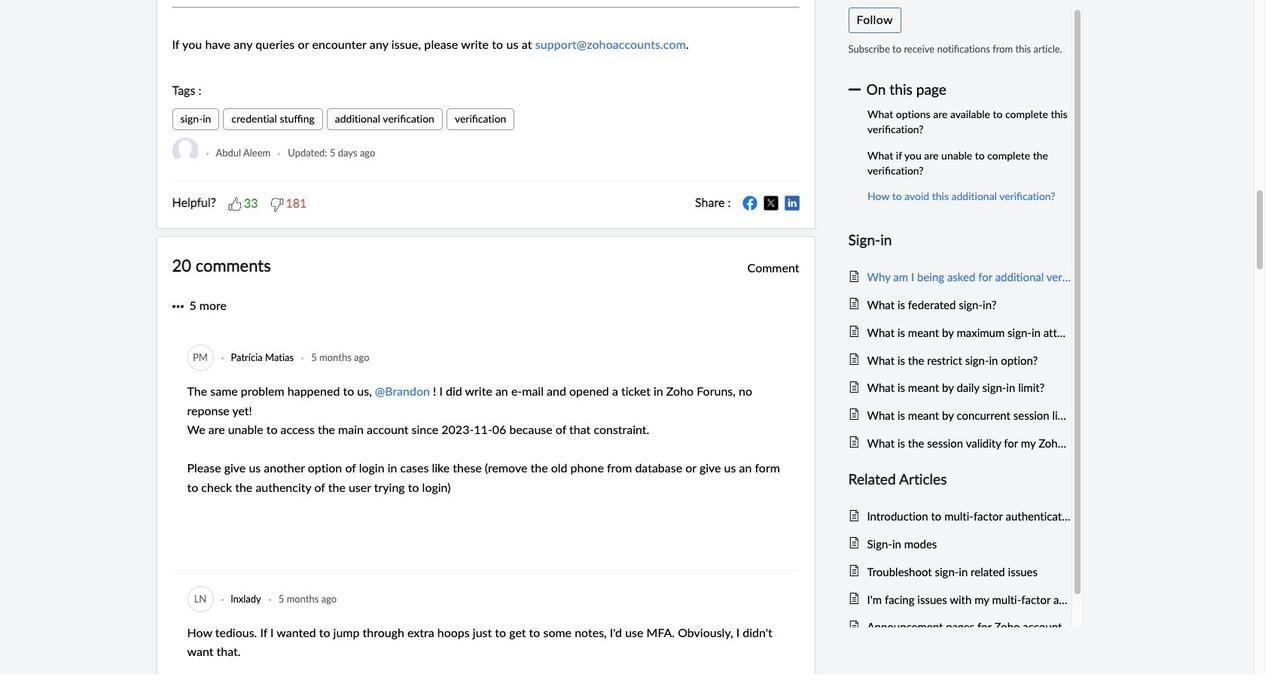 Task type: locate. For each thing, give the bounding box(es) containing it.
heading
[[849, 229, 1072, 252]]

twitter image
[[763, 196, 779, 211]]

linkedin image
[[785, 196, 800, 211]]



Task type: describe. For each thing, give the bounding box(es) containing it.
facebook image
[[742, 196, 757, 211]]



Task type: vqa. For each thing, say whether or not it's contained in the screenshot.
Font color icon
no



